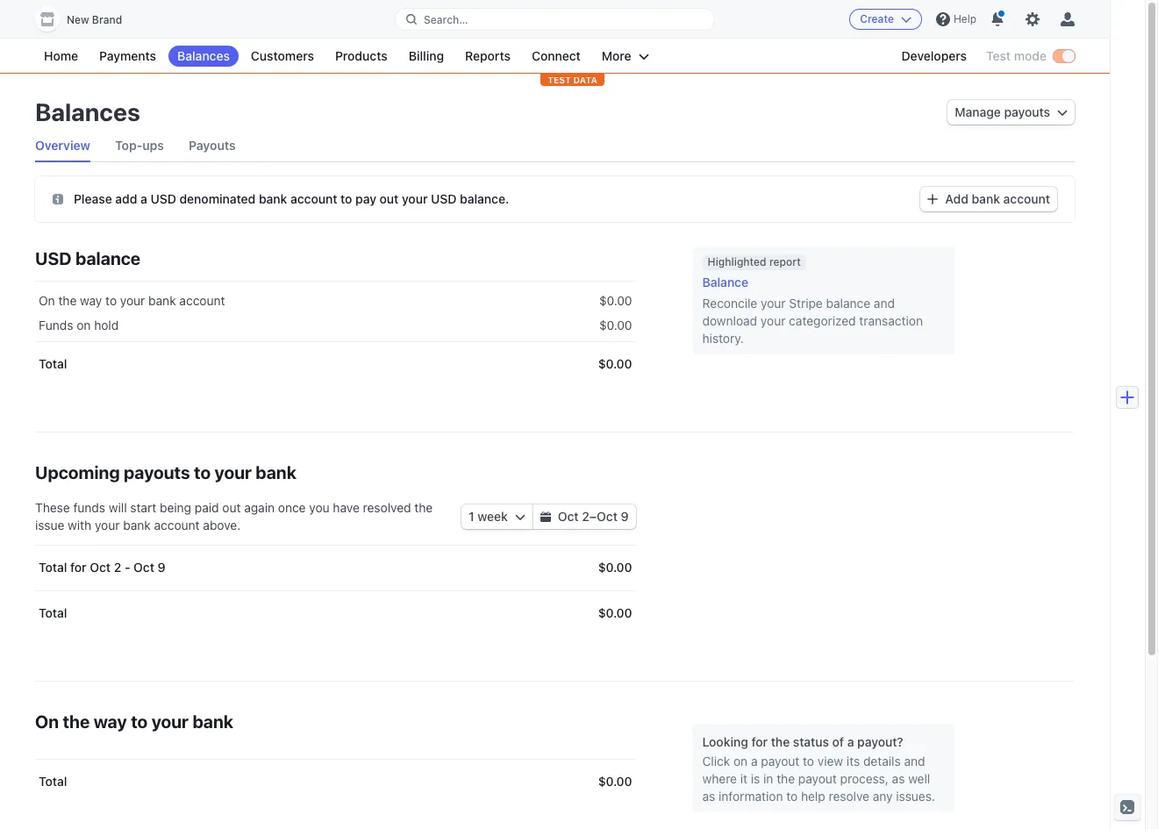 Task type: locate. For each thing, give the bounding box(es) containing it.
1 horizontal spatial 2
[[582, 509, 590, 524]]

1 week button
[[462, 505, 533, 529]]

1 vertical spatial as
[[703, 789, 716, 804]]

highlighted
[[708, 255, 767, 269]]

again
[[244, 500, 275, 515]]

a right add
[[141, 191, 147, 206]]

$0.00 for row containing on the way to your bank account
[[600, 293, 633, 308]]

grid containing on the way to your bank account
[[35, 282, 636, 387]]

0 vertical spatial as
[[893, 772, 905, 787]]

on left hold
[[77, 318, 91, 333]]

on inside row
[[39, 293, 55, 308]]

0 vertical spatial on
[[77, 318, 91, 333]]

for
[[70, 560, 87, 575], [752, 735, 768, 750]]

svg image for manage payouts
[[1058, 107, 1068, 118]]

svg image inside add bank account button
[[928, 194, 939, 205]]

4 row from the top
[[35, 545, 636, 591]]

usd up funds
[[35, 248, 72, 269]]

on
[[39, 293, 55, 308], [35, 712, 59, 732]]

and up 'well'
[[905, 754, 926, 769]]

well
[[909, 772, 931, 787]]

and
[[874, 296, 895, 311], [905, 754, 926, 769]]

svg image left add
[[928, 194, 939, 205]]

your
[[402, 191, 428, 206], [120, 293, 145, 308], [761, 296, 786, 311], [761, 313, 786, 328], [215, 463, 252, 483], [95, 518, 120, 533], [152, 712, 189, 732]]

9 right -
[[158, 560, 166, 575]]

9 right –
[[621, 509, 629, 524]]

for inside row
[[70, 560, 87, 575]]

svg image inside manage payouts popup button
[[1058, 107, 1068, 118]]

and inside highlighted report balance reconcile your stripe balance and download your categorized transaction history.
[[874, 296, 895, 311]]

these funds will start being paid out again once you have resolved the issue with your bank account above.
[[35, 500, 433, 533]]

data
[[574, 75, 598, 85]]

1 vertical spatial balances
[[35, 97, 140, 126]]

1 horizontal spatial on
[[734, 754, 748, 769]]

balance up categorized
[[827, 296, 871, 311]]

1 grid from the top
[[35, 282, 636, 387]]

the inside row
[[58, 293, 77, 308]]

1 vertical spatial 2
[[114, 560, 121, 575]]

0 horizontal spatial on
[[77, 318, 91, 333]]

total for third row from the top
[[39, 356, 67, 371]]

once
[[278, 500, 306, 515]]

create button
[[850, 9, 923, 30]]

row containing total for
[[35, 545, 636, 591]]

payouts up start
[[124, 463, 190, 483]]

9
[[621, 509, 629, 524], [158, 560, 166, 575]]

Search… text field
[[396, 8, 715, 30]]

out right pay in the left top of the page
[[380, 191, 399, 206]]

0 vertical spatial svg image
[[1058, 107, 1068, 118]]

help button
[[930, 5, 984, 33]]

2 grid from the top
[[35, 545, 636, 636]]

svg image
[[1058, 107, 1068, 118], [515, 512, 526, 522]]

0 horizontal spatial svg image
[[515, 512, 526, 522]]

grid
[[35, 282, 636, 387], [35, 545, 636, 636]]

svg image for please add a usd denominated bank account to pay out your usd balance.
[[53, 194, 63, 204]]

and inside the looking for the status of a payout? click on a payout to view its details and where it is in the payout process, as well as information to help resolve any issues.
[[905, 754, 926, 769]]

3 total from the top
[[39, 606, 67, 621]]

pay
[[356, 191, 377, 206]]

1 horizontal spatial balance
[[827, 296, 871, 311]]

tab list containing overview
[[35, 130, 1075, 162]]

0 vertical spatial a
[[141, 191, 147, 206]]

and up transaction
[[874, 296, 895, 311]]

2 total from the top
[[39, 560, 67, 575]]

categorized
[[789, 313, 857, 328]]

svg image for 1 week
[[515, 512, 526, 522]]

1 vertical spatial payout
[[799, 772, 837, 787]]

manage payouts button
[[948, 100, 1075, 125]]

out
[[380, 191, 399, 206], [222, 500, 241, 515]]

row containing funds on hold
[[35, 310, 636, 342]]

will
[[109, 500, 127, 515]]

out up above.
[[222, 500, 241, 515]]

0 vertical spatial way
[[80, 293, 102, 308]]

svg image left the please
[[53, 194, 63, 204]]

1 horizontal spatial a
[[751, 754, 758, 769]]

on up it
[[734, 754, 748, 769]]

connect link
[[523, 46, 590, 67]]

0 horizontal spatial 2
[[114, 560, 121, 575]]

account
[[291, 191, 338, 206], [1004, 191, 1051, 206], [179, 293, 225, 308], [154, 518, 200, 533]]

1 vertical spatial out
[[222, 500, 241, 515]]

way for on the way to your bank
[[94, 712, 127, 732]]

payouts
[[189, 138, 236, 153]]

you
[[309, 500, 330, 515]]

1 vertical spatial on
[[734, 754, 748, 769]]

billing
[[409, 48, 444, 63]]

for right the looking
[[752, 735, 768, 750]]

1 vertical spatial a
[[848, 735, 855, 750]]

payout up in
[[761, 754, 800, 769]]

1 horizontal spatial svg image
[[1058, 107, 1068, 118]]

1 vertical spatial for
[[752, 735, 768, 750]]

1 vertical spatial balance
[[827, 296, 871, 311]]

manage
[[955, 104, 1002, 119]]

account inside button
[[1004, 191, 1051, 206]]

history.
[[703, 331, 744, 346]]

0 vertical spatial balance
[[76, 248, 141, 269]]

oct
[[558, 509, 579, 524], [597, 509, 618, 524], [90, 560, 111, 575], [134, 560, 155, 575]]

payouts for manage
[[1005, 104, 1051, 119]]

1 week
[[469, 509, 508, 524]]

for inside the looking for the status of a payout? click on a payout to view its details and where it is in the payout process, as well as information to help resolve any issues.
[[752, 735, 768, 750]]

payout up help
[[799, 772, 837, 787]]

upcoming payouts to your bank
[[35, 463, 297, 483]]

top-
[[115, 138, 142, 153]]

payouts inside popup button
[[1005, 104, 1051, 119]]

svg image right week
[[515, 512, 526, 522]]

0 horizontal spatial out
[[222, 500, 241, 515]]

the
[[58, 293, 77, 308], [415, 500, 433, 515], [63, 712, 90, 732], [771, 735, 790, 750], [777, 772, 795, 787]]

to inside row
[[105, 293, 117, 308]]

svg image left –
[[541, 512, 551, 522]]

-
[[125, 560, 130, 575]]

a up is
[[751, 754, 758, 769]]

1 total from the top
[[39, 356, 67, 371]]

$0.00 for row containing total for
[[599, 560, 633, 575]]

start
[[130, 500, 157, 515]]

balances right payments
[[177, 48, 230, 63]]

1 vertical spatial svg image
[[515, 512, 526, 522]]

1 horizontal spatial and
[[905, 754, 926, 769]]

reconcile
[[703, 296, 758, 311]]

for down with
[[70, 560, 87, 575]]

the inside these funds will start being paid out again once you have resolved the issue with your bank account above.
[[415, 500, 433, 515]]

1 horizontal spatial as
[[893, 772, 905, 787]]

0 vertical spatial and
[[874, 296, 895, 311]]

3 row from the top
[[35, 342, 636, 387]]

1 horizontal spatial payouts
[[1005, 104, 1051, 119]]

0 vertical spatial grid
[[35, 282, 636, 387]]

1 vertical spatial 9
[[158, 560, 166, 575]]

your inside these funds will start being paid out again once you have resolved the issue with your bank account above.
[[95, 518, 120, 533]]

a
[[141, 191, 147, 206], [848, 735, 855, 750], [751, 754, 758, 769]]

with
[[68, 518, 91, 533]]

balance up on the way to your bank account
[[76, 248, 141, 269]]

1 vertical spatial and
[[905, 754, 926, 769]]

products link
[[327, 46, 397, 67]]

1 horizontal spatial 9
[[621, 509, 629, 524]]

1 vertical spatial grid
[[35, 545, 636, 636]]

row
[[35, 282, 636, 317], [35, 310, 636, 342], [35, 342, 636, 387], [35, 545, 636, 591], [35, 591, 636, 636], [35, 759, 636, 805]]

0 vertical spatial balances
[[177, 48, 230, 63]]

tab list
[[35, 130, 1075, 162]]

click
[[703, 754, 731, 769]]

1 horizontal spatial svg image
[[541, 512, 551, 522]]

issue
[[35, 518, 64, 533]]

2
[[582, 509, 590, 524], [114, 560, 121, 575]]

0 horizontal spatial balance
[[76, 248, 141, 269]]

1 vertical spatial payouts
[[124, 463, 190, 483]]

0 horizontal spatial and
[[874, 296, 895, 311]]

balance.
[[460, 191, 509, 206]]

balances link
[[169, 46, 239, 67]]

1 row from the top
[[35, 282, 636, 317]]

1 horizontal spatial usd
[[151, 191, 176, 206]]

0 horizontal spatial payouts
[[124, 463, 190, 483]]

add bank account button
[[921, 187, 1058, 212]]

svg image inside 1 week popup button
[[515, 512, 526, 522]]

0 vertical spatial out
[[380, 191, 399, 206]]

process,
[[841, 772, 889, 787]]

0 horizontal spatial a
[[141, 191, 147, 206]]

help
[[802, 789, 826, 804]]

on for on the way to your bank account
[[39, 293, 55, 308]]

on for on the way to your bank
[[35, 712, 59, 732]]

1 horizontal spatial balances
[[177, 48, 230, 63]]

0 horizontal spatial svg image
[[53, 194, 63, 204]]

$0.00
[[600, 293, 633, 308], [600, 318, 633, 333], [599, 356, 633, 371], [599, 560, 633, 575], [599, 606, 633, 621], [599, 774, 633, 789]]

2 row from the top
[[35, 310, 636, 342]]

it
[[741, 772, 748, 787]]

payouts for upcoming
[[124, 463, 190, 483]]

grid containing total for
[[35, 545, 636, 636]]

0 horizontal spatial 9
[[158, 560, 166, 575]]

as
[[893, 772, 905, 787], [703, 789, 716, 804]]

resolve
[[829, 789, 870, 804]]

4 total from the top
[[39, 774, 67, 789]]

more
[[602, 48, 632, 63]]

total
[[39, 356, 67, 371], [39, 560, 67, 575], [39, 606, 67, 621], [39, 774, 67, 789]]

as down where
[[703, 789, 716, 804]]

1 vertical spatial way
[[94, 712, 127, 732]]

payouts right manage
[[1005, 104, 1051, 119]]

search…
[[424, 13, 468, 26]]

2 horizontal spatial svg image
[[928, 194, 939, 205]]

2 vertical spatial a
[[751, 754, 758, 769]]

$0.00 for 6th row from the top of the page
[[599, 774, 633, 789]]

0 vertical spatial payouts
[[1005, 104, 1051, 119]]

0 horizontal spatial for
[[70, 560, 87, 575]]

svg image right manage payouts
[[1058, 107, 1068, 118]]

way inside row
[[80, 293, 102, 308]]

svg image
[[53, 194, 63, 204], [928, 194, 939, 205], [541, 512, 551, 522]]

its
[[847, 754, 861, 769]]

1 vertical spatial on
[[35, 712, 59, 732]]

a right of
[[848, 735, 855, 750]]

funds
[[39, 318, 73, 333]]

as left 'well'
[[893, 772, 905, 787]]

payout
[[761, 754, 800, 769], [799, 772, 837, 787]]

balances up overview
[[35, 97, 140, 126]]

6 row from the top
[[35, 759, 636, 805]]

balances
[[177, 48, 230, 63], [35, 97, 140, 126]]

usd right add
[[151, 191, 176, 206]]

0 vertical spatial for
[[70, 560, 87, 575]]

billing link
[[400, 46, 453, 67]]

1 horizontal spatial for
[[752, 735, 768, 750]]

0 vertical spatial on
[[39, 293, 55, 308]]

usd left balance.
[[431, 191, 457, 206]]



Task type: describe. For each thing, give the bounding box(es) containing it.
looking for the status of a payout? click on a payout to view its details and where it is in the payout process, as well as information to help resolve any issues.
[[703, 735, 936, 804]]

out inside these funds will start being paid out again once you have resolved the issue with your bank account above.
[[222, 500, 241, 515]]

–
[[590, 509, 597, 524]]

funds on hold
[[39, 318, 119, 333]]

2 horizontal spatial usd
[[431, 191, 457, 206]]

issues.
[[897, 789, 936, 804]]

2 inside row
[[114, 560, 121, 575]]

above.
[[203, 518, 241, 533]]

balance inside highlighted report balance reconcile your stripe balance and download your categorized transaction history.
[[827, 296, 871, 311]]

top-ups
[[115, 138, 164, 153]]

please
[[74, 191, 112, 206]]

being
[[160, 500, 191, 515]]

products
[[335, 48, 388, 63]]

2 horizontal spatial a
[[848, 735, 855, 750]]

manage payouts
[[955, 104, 1051, 119]]

test data
[[548, 75, 598, 85]]

your inside row
[[120, 293, 145, 308]]

customers
[[251, 48, 314, 63]]

in
[[764, 772, 774, 787]]

for for oct
[[70, 560, 87, 575]]

on the way to your bank
[[35, 712, 234, 732]]

test mode
[[987, 48, 1047, 63]]

view
[[818, 754, 844, 769]]

week
[[478, 509, 508, 524]]

payments link
[[90, 46, 165, 67]]

stripe
[[790, 296, 823, 311]]

developers link
[[893, 46, 976, 67]]

looking
[[703, 735, 749, 750]]

test
[[548, 75, 571, 85]]

add bank account
[[946, 191, 1051, 206]]

payout?
[[858, 735, 904, 750]]

denominated
[[180, 191, 256, 206]]

any
[[873, 789, 893, 804]]

report
[[770, 255, 801, 269]]

overview link
[[35, 130, 90, 162]]

funds
[[73, 500, 105, 515]]

test
[[987, 48, 1011, 63]]

0 vertical spatial payout
[[761, 754, 800, 769]]

bank inside button
[[972, 191, 1001, 206]]

upcoming
[[35, 463, 120, 483]]

oct 2 – oct 9
[[558, 509, 629, 524]]

balance link
[[703, 274, 945, 291]]

home link
[[35, 46, 87, 67]]

way for on the way to your bank account
[[80, 293, 102, 308]]

these
[[35, 500, 70, 515]]

of
[[833, 735, 845, 750]]

total for oct 2 - oct 9
[[39, 560, 166, 575]]

please add a usd denominated bank account to pay out your usd balance.
[[74, 191, 509, 206]]

total for 6th row from the top of the page
[[39, 774, 67, 789]]

ups
[[142, 138, 164, 153]]

more button
[[593, 46, 658, 67]]

transaction
[[860, 313, 924, 328]]

create
[[861, 12, 894, 25]]

bank inside row
[[149, 293, 176, 308]]

0 vertical spatial 2
[[582, 509, 590, 524]]

total for second row from the bottom
[[39, 606, 67, 621]]

$0.00 for third row from the top
[[599, 356, 633, 371]]

account inside these funds will start being paid out again once you have resolved the issue with your bank account above.
[[154, 518, 200, 533]]

details
[[864, 754, 901, 769]]

reports
[[465, 48, 511, 63]]

$0.00 for second row from the bottom
[[599, 606, 633, 621]]

new brand
[[67, 13, 122, 26]]

Search… search field
[[396, 8, 715, 30]]

brand
[[92, 13, 122, 26]]

developers
[[902, 48, 967, 63]]

paid
[[195, 500, 219, 515]]

0 horizontal spatial balances
[[35, 97, 140, 126]]

add
[[946, 191, 969, 206]]

add
[[115, 191, 137, 206]]

home
[[44, 48, 78, 63]]

0 horizontal spatial usd
[[35, 248, 72, 269]]

usd balance
[[35, 248, 141, 269]]

highlighted report balance reconcile your stripe balance and download your categorized transaction history.
[[703, 255, 924, 346]]

where
[[703, 772, 737, 787]]

customers link
[[242, 46, 323, 67]]

resolved
[[363, 500, 411, 515]]

payments
[[99, 48, 156, 63]]

$0.00 for row containing funds on hold
[[600, 318, 633, 333]]

help
[[954, 12, 977, 25]]

9 inside row
[[158, 560, 166, 575]]

row containing on the way to your bank account
[[35, 282, 636, 317]]

download
[[703, 313, 758, 328]]

svg image for oct 2
[[541, 512, 551, 522]]

1 horizontal spatial out
[[380, 191, 399, 206]]

new brand button
[[35, 7, 140, 32]]

bank inside these funds will start being paid out again once you have resolved the issue with your bank account above.
[[123, 518, 151, 533]]

0 vertical spatial 9
[[621, 509, 629, 524]]

1
[[469, 509, 475, 524]]

information
[[719, 789, 784, 804]]

5 row from the top
[[35, 591, 636, 636]]

top-ups link
[[115, 130, 164, 162]]

reports link
[[457, 46, 520, 67]]

0 horizontal spatial as
[[703, 789, 716, 804]]

for for the
[[752, 735, 768, 750]]

balance
[[703, 275, 749, 290]]

is
[[751, 772, 761, 787]]

on the way to your bank account
[[39, 293, 225, 308]]

hold
[[94, 318, 119, 333]]

on inside the looking for the status of a payout? click on a payout to view its details and where it is in the payout process, as well as information to help resolve any issues.
[[734, 754, 748, 769]]



Task type: vqa. For each thing, say whether or not it's contained in the screenshot.
the bottommost Rosen
no



